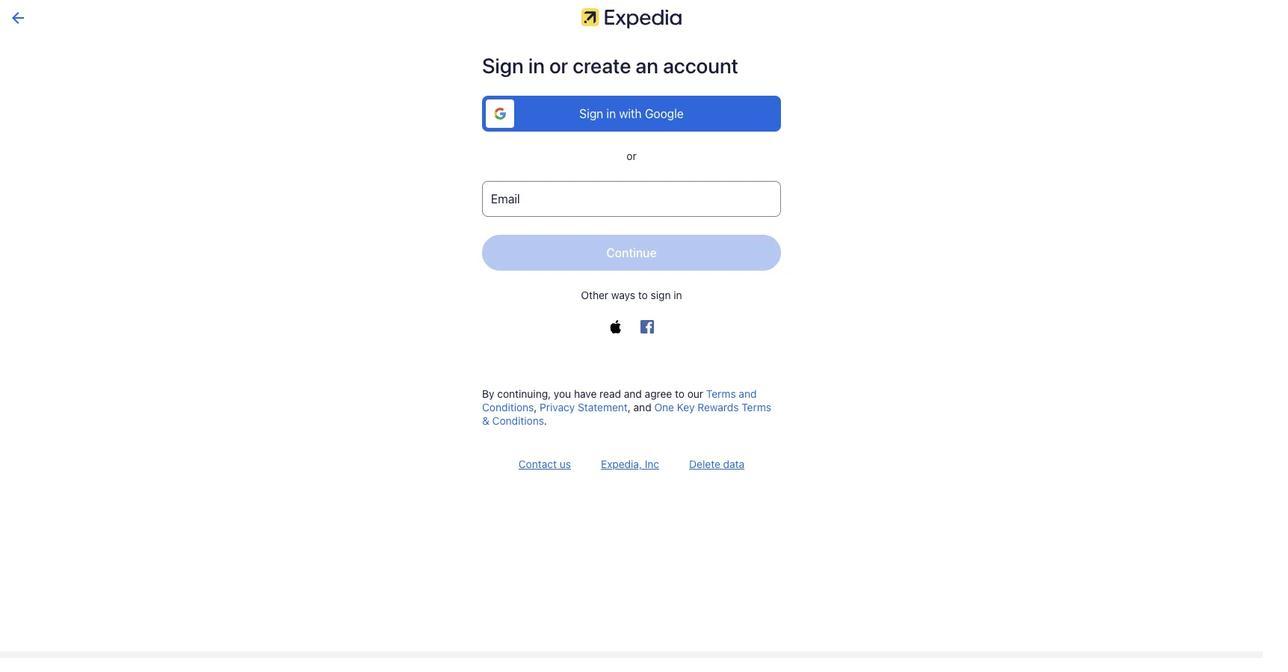 Task type: describe. For each thing, give the bounding box(es) containing it.
2 vertical spatial in
[[674, 289, 682, 301]]

continuing,
[[497, 387, 551, 400]]

have
[[574, 387, 597, 400]]

privacy
[[540, 401, 575, 414]]

our
[[688, 387, 704, 400]]

you
[[554, 387, 571, 400]]

read
[[600, 387, 621, 400]]

contact
[[519, 458, 557, 470]]

expedia image
[[581, 6, 682, 28]]

agree
[[645, 387, 672, 400]]

create
[[573, 53, 631, 78]]

apple image
[[609, 320, 623, 333]]

terms and conditions
[[482, 387, 757, 414]]

delete
[[690, 458, 721, 470]]

1 horizontal spatial to
[[675, 387, 685, 400]]

and down agree
[[634, 401, 652, 414]]

go back image
[[12, 12, 24, 24]]

terms and conditions link
[[482, 387, 757, 414]]

one
[[655, 401, 674, 414]]

sign for sign in with google
[[580, 107, 604, 120]]

.
[[544, 414, 547, 427]]

other ways to sign in
[[581, 289, 682, 301]]

1 , from the left
[[534, 401, 537, 414]]

in for or
[[528, 53, 545, 78]]

conditions inside terms and conditions
[[482, 401, 534, 414]]

delete data link
[[678, 458, 757, 471]]

expedia, inc
[[601, 458, 660, 470]]

0 vertical spatial or
[[550, 53, 568, 78]]

delete data
[[690, 458, 745, 470]]

1 vertical spatial or
[[627, 150, 637, 162]]

with
[[619, 107, 642, 120]]

us
[[560, 458, 571, 470]]

sign in with google button
[[482, 96, 781, 132]]

an
[[636, 53, 659, 78]]

data
[[724, 458, 745, 470]]

rewards
[[698, 401, 739, 414]]

conditions inside one key rewards terms & conditions
[[492, 414, 544, 427]]

sign
[[651, 289, 671, 301]]

statement
[[578, 401, 628, 414]]

other
[[581, 289, 609, 301]]

, privacy statement , and
[[534, 401, 655, 414]]

0 vertical spatial to
[[638, 289, 648, 301]]



Task type: locate. For each thing, give the bounding box(es) containing it.
0 horizontal spatial terms
[[707, 387, 736, 400]]

in right "sign"
[[674, 289, 682, 301]]

0 horizontal spatial to
[[638, 289, 648, 301]]

ways
[[612, 289, 636, 301]]

by
[[482, 387, 495, 400]]

0 vertical spatial in
[[528, 53, 545, 78]]

1 vertical spatial conditions
[[492, 414, 544, 427]]

0 horizontal spatial or
[[550, 53, 568, 78]]

expedia, inc button
[[589, 458, 672, 471]]

terms up rewards
[[707, 387, 736, 400]]

2 , from the left
[[628, 401, 631, 414]]

1 horizontal spatial ,
[[628, 401, 631, 414]]

and up rewards
[[739, 387, 757, 400]]

1 horizontal spatial terms
[[742, 401, 772, 414]]

0 horizontal spatial sign
[[482, 53, 524, 78]]

and
[[624, 387, 642, 400], [739, 387, 757, 400], [634, 401, 652, 414]]

1 horizontal spatial in
[[607, 107, 616, 120]]

to up key
[[675, 387, 685, 400]]

in left with
[[607, 107, 616, 120]]

account
[[663, 53, 739, 78]]

0 vertical spatial sign
[[482, 53, 524, 78]]

2 horizontal spatial in
[[674, 289, 682, 301]]

expedia,
[[601, 458, 642, 470]]

,
[[534, 401, 537, 414], [628, 401, 631, 414]]

in for with
[[607, 107, 616, 120]]

sign in with google
[[580, 107, 684, 120]]

1 horizontal spatial sign
[[580, 107, 604, 120]]

sign
[[482, 53, 524, 78], [580, 107, 604, 120]]

facebook image
[[641, 320, 654, 333]]

terms inside one key rewards terms & conditions
[[742, 401, 772, 414]]

in
[[528, 53, 545, 78], [607, 107, 616, 120], [674, 289, 682, 301]]

1 vertical spatial to
[[675, 387, 685, 400]]

0 horizontal spatial in
[[528, 53, 545, 78]]

conditions
[[482, 401, 534, 414], [492, 414, 544, 427]]

go back image
[[9, 9, 27, 27]]

privacy statement link
[[540, 401, 628, 414]]

None email field
[[482, 181, 781, 217]]

inc
[[645, 458, 660, 470]]

one key rewards terms & conditions link
[[482, 401, 772, 427]]

terms inside terms and conditions
[[707, 387, 736, 400]]

and inside terms and conditions
[[739, 387, 757, 400]]

terms
[[707, 387, 736, 400], [742, 401, 772, 414]]

in inside the sign in with google button
[[607, 107, 616, 120]]

contact us
[[519, 458, 571, 470]]

terms right rewards
[[742, 401, 772, 414]]

sign inside button
[[580, 107, 604, 120]]

one key rewards terms & conditions
[[482, 401, 772, 427]]

to
[[638, 289, 648, 301], [675, 387, 685, 400]]

or left create
[[550, 53, 568, 78]]

key
[[677, 401, 695, 414]]

contact us link
[[507, 458, 583, 471]]

1 vertical spatial sign
[[580, 107, 604, 120]]

or down the sign in with google button
[[627, 150, 637, 162]]

to left "sign"
[[638, 289, 648, 301]]

1 vertical spatial in
[[607, 107, 616, 120]]

or
[[550, 53, 568, 78], [627, 150, 637, 162]]

1 vertical spatial terms
[[742, 401, 772, 414]]

0 vertical spatial conditions
[[482, 401, 534, 414]]

1 horizontal spatial or
[[627, 150, 637, 162]]

google
[[645, 107, 684, 120]]

sign in or create an account
[[482, 53, 739, 78]]

sign for sign in or create an account
[[482, 53, 524, 78]]

0 horizontal spatial ,
[[534, 401, 537, 414]]

in left create
[[528, 53, 545, 78]]

by continuing, you have read and agree to our
[[482, 387, 707, 400]]

and up one key rewards terms & conditions
[[624, 387, 642, 400]]

&
[[482, 414, 490, 427]]

0 vertical spatial terms
[[707, 387, 736, 400]]



Task type: vqa. For each thing, say whether or not it's contained in the screenshot.
the topmost tab list
no



